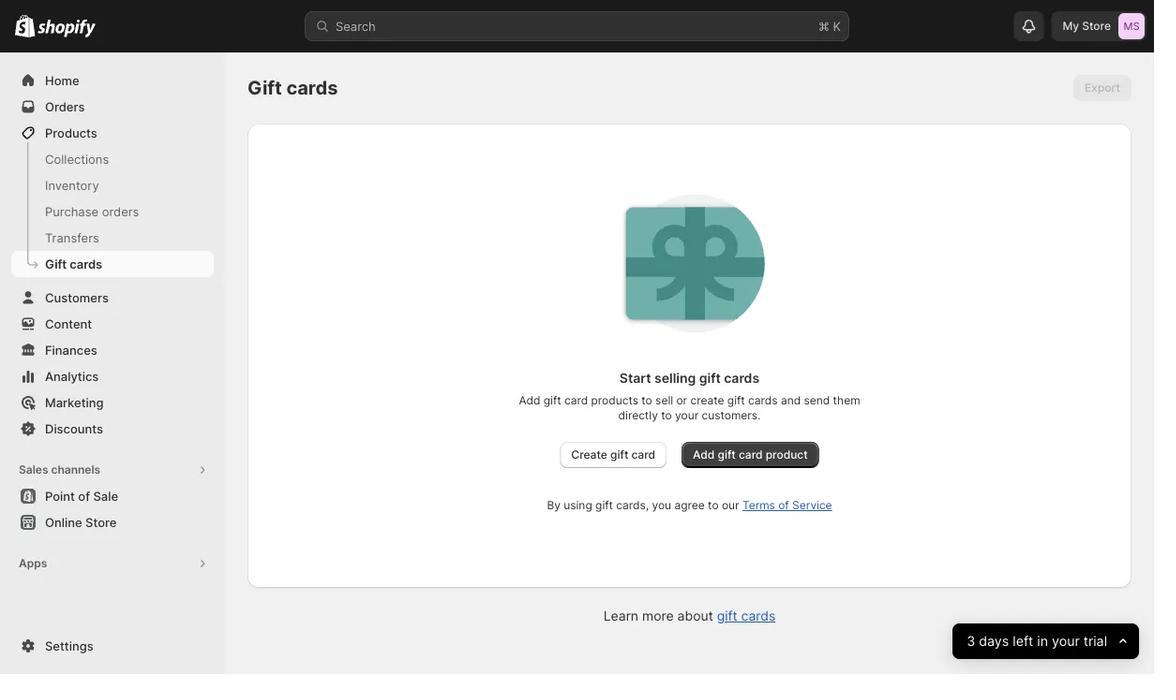 Task type: vqa. For each thing, say whether or not it's contained in the screenshot.
Preferences
no



Task type: describe. For each thing, give the bounding box(es) containing it.
and
[[781, 394, 801, 408]]

start selling gift cards
[[620, 371, 759, 387]]

1 horizontal spatial of
[[778, 499, 789, 513]]

add gift card products to sell or create gift cards and send them directly to your customers.
[[519, 394, 860, 423]]

products link
[[11, 120, 214, 146]]

service
[[792, 499, 832, 513]]

marketing link
[[11, 390, 214, 416]]

sell
[[655, 394, 673, 408]]

content
[[45, 317, 92, 331]]

cards inside "add gift card products to sell or create gift cards and send them directly to your customers."
[[748, 394, 778, 408]]

store for online store
[[85, 516, 117, 530]]

or
[[676, 394, 687, 408]]

orders
[[102, 204, 139, 219]]

gift cards link
[[717, 609, 776, 625]]

send
[[804, 394, 830, 408]]

apps
[[19, 557, 47, 571]]

cards,
[[616, 499, 649, 513]]

orders link
[[11, 94, 214, 120]]

analytics link
[[11, 364, 214, 390]]

3 days left in your trial button
[[952, 624, 1139, 660]]

search
[[336, 19, 376, 33]]

point of sale button
[[0, 484, 225, 510]]

transfers link
[[11, 225, 214, 251]]

directly
[[618, 409, 658, 423]]

you
[[652, 499, 671, 513]]

discounts link
[[11, 416, 214, 442]]

customers
[[45, 291, 109, 305]]

sale
[[93, 489, 118, 504]]

analytics
[[45, 369, 99, 384]]

our
[[722, 499, 739, 513]]

⌘ k
[[818, 19, 841, 33]]

export
[[1085, 81, 1120, 95]]

finances
[[45, 343, 97, 358]]

sales
[[19, 464, 48, 477]]

gift down customers. on the bottom right of the page
[[718, 449, 736, 462]]

your inside "add gift card products to sell or create gift cards and send them directly to your customers."
[[675, 409, 699, 423]]

3 days left in your trial
[[967, 634, 1107, 650]]

online store link
[[11, 510, 214, 536]]

channels
[[51, 464, 100, 477]]

gift right the create
[[610, 449, 628, 462]]

0 horizontal spatial shopify image
[[15, 15, 35, 37]]

customers.
[[702, 409, 761, 423]]

3
[[967, 634, 975, 650]]

0 vertical spatial gift
[[247, 76, 282, 99]]

finances link
[[11, 337, 214, 364]]

online store
[[45, 516, 117, 530]]

add for add gift card products to sell or create gift cards and send them directly to your customers.
[[519, 394, 540, 408]]

gift right "using"
[[595, 499, 613, 513]]

cards up customers. on the bottom right of the page
[[724, 371, 759, 387]]

2 vertical spatial to
[[708, 499, 719, 513]]

in
[[1037, 634, 1048, 650]]

purchase orders link
[[11, 199, 214, 225]]

gift left the products
[[544, 394, 561, 408]]

export button
[[1073, 75, 1132, 101]]

1 vertical spatial to
[[661, 409, 672, 423]]

point
[[45, 489, 75, 504]]

transfers
[[45, 231, 99, 245]]

by
[[547, 499, 561, 513]]

collections
[[45, 152, 109, 166]]

learn
[[603, 609, 638, 625]]

online
[[45, 516, 82, 530]]

start
[[620, 371, 651, 387]]

trial
[[1083, 634, 1107, 650]]

by using gift cards, you agree to our terms of service
[[547, 499, 832, 513]]



Task type: locate. For each thing, give the bounding box(es) containing it.
1 horizontal spatial gift
[[247, 76, 282, 99]]

left
[[1013, 634, 1033, 650]]

add left the products
[[519, 394, 540, 408]]

0 vertical spatial your
[[675, 409, 699, 423]]

1 vertical spatial your
[[1052, 634, 1080, 650]]

2 horizontal spatial card
[[739, 449, 763, 462]]

0 vertical spatial add
[[519, 394, 540, 408]]

to left our
[[708, 499, 719, 513]]

to down sell
[[661, 409, 672, 423]]

0 vertical spatial gift cards
[[247, 76, 338, 99]]

1 horizontal spatial gift cards
[[247, 76, 338, 99]]

them
[[833, 394, 860, 408]]

k
[[833, 19, 841, 33]]

card left the products
[[564, 394, 588, 408]]

0 horizontal spatial of
[[78, 489, 90, 504]]

sales channels
[[19, 464, 100, 477]]

2 horizontal spatial to
[[708, 499, 719, 513]]

your down or
[[675, 409, 699, 423]]

shopify image
[[15, 15, 35, 37], [38, 19, 96, 38]]

1 vertical spatial gift
[[45, 257, 67, 271]]

0 vertical spatial to
[[642, 394, 652, 408]]

cards down transfers
[[70, 257, 102, 271]]

card for add gift card products to sell or create gift cards and send them directly to your customers.
[[564, 394, 588, 408]]

create
[[571, 449, 607, 462]]

card for create gift card
[[631, 449, 655, 462]]

1 vertical spatial store
[[85, 516, 117, 530]]

home
[[45, 73, 79, 88]]

of right terms
[[778, 499, 789, 513]]

1 horizontal spatial shopify image
[[38, 19, 96, 38]]

my
[[1063, 19, 1079, 33]]

your
[[675, 409, 699, 423], [1052, 634, 1080, 650]]

0 horizontal spatial gift
[[45, 257, 67, 271]]

1 horizontal spatial to
[[661, 409, 672, 423]]

your inside dropdown button
[[1052, 634, 1080, 650]]

home link
[[11, 67, 214, 94]]

terms of service link
[[742, 499, 832, 513]]

1 horizontal spatial store
[[1082, 19, 1111, 33]]

1 vertical spatial gift cards
[[45, 257, 102, 271]]

of left sale
[[78, 489, 90, 504]]

⌘
[[818, 19, 830, 33]]

of inside button
[[78, 489, 90, 504]]

store for my store
[[1082, 19, 1111, 33]]

add
[[519, 394, 540, 408], [693, 449, 715, 462]]

apps button
[[11, 551, 214, 577]]

add for add gift card product
[[693, 449, 715, 462]]

inventory link
[[11, 172, 214, 199]]

card
[[564, 394, 588, 408], [631, 449, 655, 462], [739, 449, 763, 462]]

gift cards link
[[11, 251, 214, 277]]

collections link
[[11, 146, 214, 172]]

create gift card button
[[560, 442, 667, 469]]

purchase
[[45, 204, 98, 219]]

0 horizontal spatial gift cards
[[45, 257, 102, 271]]

1 horizontal spatial card
[[631, 449, 655, 462]]

cards
[[286, 76, 338, 99], [70, 257, 102, 271], [724, 371, 759, 387], [748, 394, 778, 408], [741, 609, 776, 625]]

more
[[642, 609, 674, 625]]

1 horizontal spatial add
[[693, 449, 715, 462]]

add down customers. on the bottom right of the page
[[693, 449, 715, 462]]

store right my
[[1082, 19, 1111, 33]]

product
[[766, 449, 808, 462]]

point of sale
[[45, 489, 118, 504]]

gift
[[699, 371, 721, 387], [544, 394, 561, 408], [727, 394, 745, 408], [610, 449, 628, 462], [718, 449, 736, 462], [595, 499, 613, 513], [717, 609, 737, 625]]

store inside button
[[85, 516, 117, 530]]

0 vertical spatial store
[[1082, 19, 1111, 33]]

cards inside gift cards link
[[70, 257, 102, 271]]

learn more about gift cards
[[603, 609, 776, 625]]

agree
[[674, 499, 705, 513]]

gift
[[247, 76, 282, 99], [45, 257, 67, 271]]

my store
[[1063, 19, 1111, 33]]

orders
[[45, 99, 85, 114]]

discounts
[[45, 422, 103, 436]]

my store image
[[1118, 13, 1145, 39]]

card left product
[[739, 449, 763, 462]]

card down directly
[[631, 449, 655, 462]]

create gift card
[[571, 449, 655, 462]]

1 horizontal spatial your
[[1052, 634, 1080, 650]]

to
[[642, 394, 652, 408], [661, 409, 672, 423], [708, 499, 719, 513]]

gift cards down search
[[247, 76, 338, 99]]

of
[[78, 489, 90, 504], [778, 499, 789, 513]]

using
[[564, 499, 592, 513]]

to up directly
[[642, 394, 652, 408]]

content link
[[11, 311, 214, 337]]

1 vertical spatial add
[[693, 449, 715, 462]]

terms
[[742, 499, 775, 513]]

point of sale link
[[11, 484, 214, 510]]

days
[[979, 634, 1009, 650]]

cards right about
[[741, 609, 776, 625]]

gift right about
[[717, 609, 737, 625]]

store
[[1082, 19, 1111, 33], [85, 516, 117, 530]]

settings link
[[11, 634, 214, 660]]

gift up customers. on the bottom right of the page
[[727, 394, 745, 408]]

gift up create
[[699, 371, 721, 387]]

products
[[591, 394, 638, 408]]

inventory
[[45, 178, 99, 193]]

card for add gift card product
[[739, 449, 763, 462]]

0 horizontal spatial your
[[675, 409, 699, 423]]

your right in
[[1052, 634, 1080, 650]]

card inside "add gift card products to sell or create gift cards and send them directly to your customers."
[[564, 394, 588, 408]]

settings
[[45, 639, 93, 654]]

purchase orders
[[45, 204, 139, 219]]

add inside button
[[693, 449, 715, 462]]

gift cards down transfers
[[45, 257, 102, 271]]

cards down search
[[286, 76, 338, 99]]

online store button
[[0, 510, 225, 536]]

gift cards
[[247, 76, 338, 99], [45, 257, 102, 271]]

store down sale
[[85, 516, 117, 530]]

0 horizontal spatial add
[[519, 394, 540, 408]]

selling
[[654, 371, 696, 387]]

add gift card product
[[693, 449, 808, 462]]

customers link
[[11, 285, 214, 311]]

add gift card product button
[[682, 442, 819, 469]]

add inside "add gift card products to sell or create gift cards and send them directly to your customers."
[[519, 394, 540, 408]]

create
[[690, 394, 724, 408]]

products
[[45, 126, 97, 140]]

marketing
[[45, 396, 104, 410]]

about
[[677, 609, 713, 625]]

0 horizontal spatial to
[[642, 394, 652, 408]]

cards left and on the right bottom
[[748, 394, 778, 408]]

sales channels button
[[11, 457, 214, 484]]

0 horizontal spatial store
[[85, 516, 117, 530]]

0 horizontal spatial card
[[564, 394, 588, 408]]



